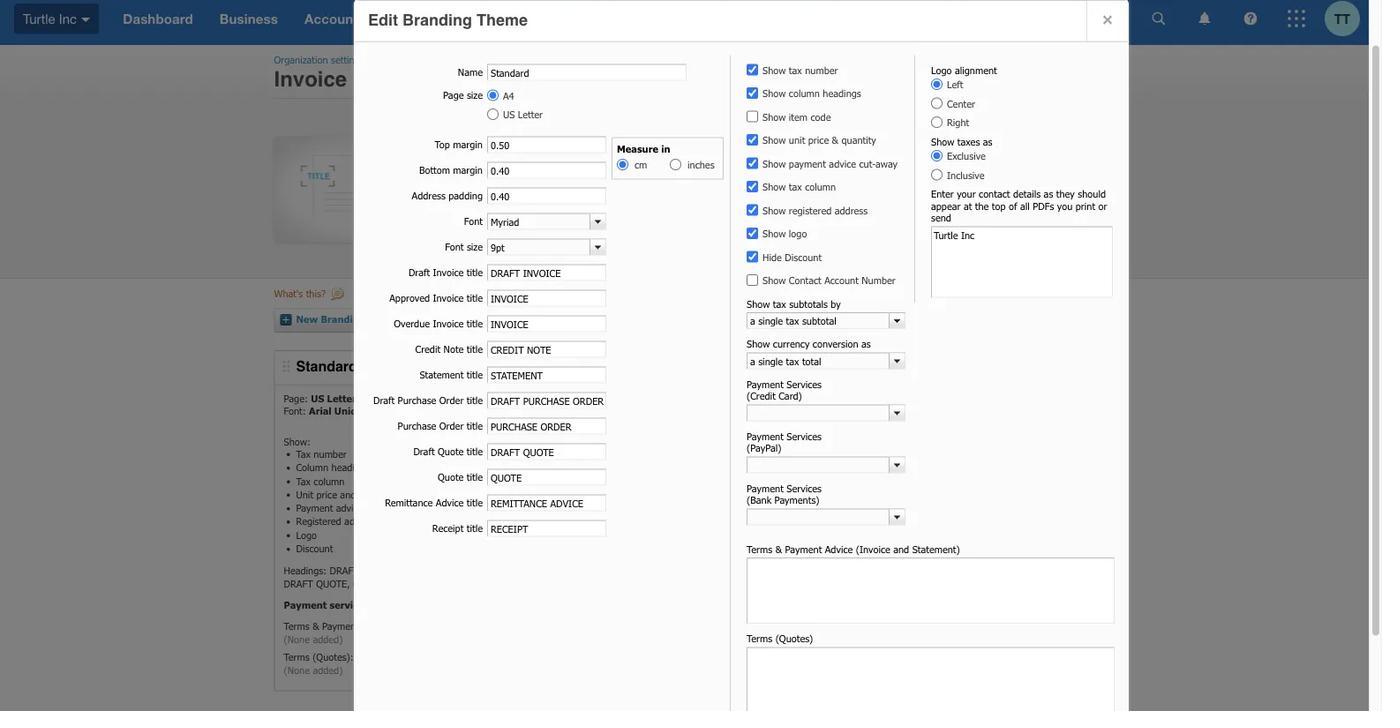 Task type: vqa. For each thing, say whether or not it's contained in the screenshot.
CUSTOMIZE
yes



Task type: describe. For each thing, give the bounding box(es) containing it.
terms for terms & payment advice (invoice and statement)
[[747, 544, 773, 556]]

add
[[639, 184, 665, 202]]

they
[[1056, 188, 1075, 200]]

show for show column headings
[[763, 88, 786, 100]]

information
[[924, 184, 1003, 202]]

show tax column
[[763, 181, 836, 193]]

1 horizontal spatial svg image
[[1152, 12, 1166, 26]]

(bank
[[747, 495, 772, 507]]

credit
[[415, 343, 441, 355]]

Address padding text field
[[487, 188, 606, 205]]

1 order, from the left
[[698, 565, 732, 577]]

total
[[595, 489, 614, 501]]

1 horizontal spatial draft
[[330, 565, 359, 577]]

US Letter radio
[[487, 109, 499, 120]]

margins
[[360, 393, 393, 405]]

0.5
[[418, 393, 433, 405]]

1 added) from the top
[[313, 634, 343, 646]]

tt
[[1335, 11, 1351, 27]]

Exclusive radio
[[931, 151, 943, 162]]

by inside logo align:                                      right tax                 exclusive tax subtotals                                                  by a single tax subtotal currency conversion as                                                          a single tax total
[[500, 476, 510, 488]]

0 horizontal spatial logo
[[705, 184, 735, 202]]

discount inside show: tax number column headings tax column unit price and quantity payment advice cut-away registered address logo discount
[[296, 543, 333, 555]]

right inside logo align:                                      right tax                 exclusive tax subtotals                                                  by a single tax subtotal currency conversion as                                                          a single tax total
[[491, 449, 514, 461]]

default settings
[[463, 315, 542, 326]]

note
[[444, 343, 464, 355]]

font for font size
[[445, 241, 464, 253]]

(paypal)
[[747, 443, 782, 455]]

show for show logo
[[763, 228, 786, 240]]

draft for draft invoice title
[[409, 267, 430, 279]]

Name text field
[[487, 64, 687, 81]]

tax for number
[[789, 64, 802, 76]]

turtle inside contact details turtle inc
[[747, 406, 771, 418]]

theme for new branding theme
[[368, 314, 401, 326]]

show unit price & quantity
[[763, 135, 876, 147]]

Show tax number checkbox
[[747, 64, 758, 76]]

default settings link
[[440, 308, 548, 333]]

headings inside show: tax number column headings tax column unit price and quantity payment advice cut-away registered address logo discount
[[331, 462, 370, 474]]

Overdue Invoice title text field
[[487, 316, 606, 333]]

hide
[[763, 252, 782, 263]]

Show tax column checkbox
[[747, 181, 758, 193]]

column
[[296, 462, 328, 474]]

show taxes as
[[931, 136, 993, 148]]

5 title from the top
[[467, 369, 483, 381]]

1 horizontal spatial a
[[543, 489, 548, 501]]

and left statement)
[[893, 544, 909, 556]]

show logo
[[763, 228, 807, 240]]

show for show tax number
[[763, 64, 786, 76]]

create
[[455, 184, 503, 202]]

2 horizontal spatial svg image
[[1288, 10, 1306, 28]]

Bottom margin text field
[[487, 162, 606, 179]]

as inside "enter your contact details as they should appear at the top of all pdfs you print or send"
[[1044, 188, 1053, 200]]

show for show tax subtotals by
[[747, 298, 770, 310]]

0 vertical spatial to
[[596, 145, 610, 163]]

subtotals inside logo align:                                      right tax                 exclusive tax subtotals                                                  by a single tax subtotal currency conversion as                                                          a single tax total
[[458, 476, 497, 488]]

top
[[992, 200, 1006, 212]]

inches
[[688, 159, 715, 171]]

approved
[[390, 292, 430, 304]]

1 vertical spatial column
[[805, 181, 836, 193]]

1 horizontal spatial address
[[835, 205, 868, 217]]

1 horizontal spatial right
[[947, 117, 969, 129]]

Draft Quote title text field
[[487, 444, 606, 461]]

see
[[455, 223, 483, 241]]

Hide Discount checkbox
[[747, 252, 758, 263]]

inches radio
[[670, 159, 681, 171]]

1 vertical spatial to
[[1007, 184, 1020, 202]]

cm
[[635, 159, 647, 171]]

what's
[[274, 288, 303, 300]]

in right padding:
[[611, 393, 621, 405]]

as right taxes
[[983, 136, 993, 148]]

terms & payment advice (invoice and statement): (none added) terms (quotes): (none added)
[[284, 621, 501, 677]]

payment inside show: tax number column headings tax column unit price and quantity payment advice cut-away registered address logo discount
[[296, 503, 333, 515]]

registered
[[296, 516, 341, 528]]

Show logo checkbox
[[747, 228, 758, 240]]

draft invoice title
[[409, 267, 483, 279]]

tax for column
[[789, 181, 802, 193]]

away inside show: tax number column headings tax column unit price and quantity payment advice cut-away registered address logo discount
[[383, 503, 405, 515]]

Center radio
[[931, 98, 943, 109]]

our
[[488, 223, 511, 241]]

0 vertical spatial away
[[876, 158, 898, 170]]

Show registered address checkbox
[[747, 205, 758, 216]]

create invoice templates , add your logo and select which financial information to show
[[455, 184, 1062, 202]]

advice for terms & payment advice (invoice and statement): (none added) terms (quotes): (none added)
[[362, 621, 390, 633]]

0 vertical spatial column
[[789, 88, 820, 100]]

invoice for draft
[[433, 267, 464, 279]]

0 horizontal spatial svg image
[[1108, 14, 1118, 24]]

terms for terms & payment advice (invoice and statement): (none added) terms (quotes): (none added)
[[284, 621, 310, 633]]

Quote title text field
[[487, 470, 606, 486]]

0 vertical spatial letter
[[518, 109, 543, 121]]

1 horizontal spatial price
[[808, 135, 829, 147]]

cm radio
[[617, 159, 629, 171]]

1 horizontal spatial subtotals
[[789, 298, 828, 310]]

3 title from the top
[[467, 318, 483, 330]]

enter your contact details as they should appear at the top of all pdfs you print or send
[[931, 188, 1107, 224]]

terms left the (quotes):
[[284, 652, 310, 663]]

1 quote from the top
[[438, 446, 464, 458]]

financial
[[861, 184, 920, 202]]

remittance
[[390, 578, 447, 590]]

,
[[630, 184, 634, 202]]

page:
[[284, 393, 308, 405]]

2 purchase from the top
[[398, 420, 436, 432]]

1 quote, from the left
[[316, 578, 350, 590]]

contact details turtle inc
[[747, 393, 822, 418]]

quote title
[[438, 471, 483, 483]]

invoice left reminders
[[703, 315, 739, 326]]

branding for new
[[321, 314, 365, 326]]

Right radio
[[931, 117, 943, 128]]

Top margin text field
[[487, 137, 606, 154]]

1 horizontal spatial by
[[831, 298, 841, 310]]

inclusive
[[947, 169, 985, 181]]

exclusive
[[947, 151, 986, 162]]

us inside page: us letter margins top: 0.5 in bottom: 0.4 in address padding: 0.4 in font: arial unicode ms,               9pt
[[311, 393, 324, 405]]

payment services (credit card)
[[747, 379, 822, 403]]

8 title from the top
[[467, 446, 483, 458]]

Enter your contact details as they should appear at the top of all PDFs you print or send text field
[[931, 227, 1113, 298]]

as down the number
[[862, 339, 871, 350]]

taxes
[[958, 136, 980, 148]]

show registered address
[[763, 205, 868, 217]]

in right bottom:
[[504, 393, 513, 405]]

tax down the 'draft quote title'
[[441, 462, 455, 474]]

2 (none from the top
[[284, 665, 310, 677]]

bottom
[[419, 164, 450, 176]]

pdfs
[[1033, 200, 1054, 212]]

Inclusive radio
[[931, 169, 943, 181]]

logo for logo alignment
[[931, 64, 952, 76]]

Credit Note title text field
[[487, 342, 606, 358]]

theme for edit branding theme
[[477, 11, 528, 30]]

2 quote, from the left
[[353, 578, 387, 590]]

payment services link
[[557, 308, 677, 333]]

show tax subtotals by
[[747, 298, 841, 310]]

number for tax
[[314, 449, 347, 461]]

invoice inside organization settings invoice settings
[[274, 67, 347, 91]]

size for page size
[[467, 89, 483, 101]]

should
[[1078, 188, 1106, 200]]

center
[[947, 98, 975, 110]]

Receipt title text field
[[487, 521, 606, 538]]

what's this? link
[[274, 288, 347, 304]]

bottom margin
[[419, 164, 483, 176]]

branding for edit
[[403, 11, 472, 30]]

0 vertical spatial headings
[[823, 88, 861, 100]]

address padding
[[412, 190, 483, 202]]

Show payment advice cut-away checkbox
[[747, 158, 758, 169]]

address inside show: tax number column headings tax column unit price and quantity payment advice cut-away registered address logo discount
[[344, 516, 377, 528]]

payments)
[[775, 495, 820, 507]]

account
[[825, 275, 859, 287]]

1 purchase from the top
[[398, 395, 436, 406]]

invoice templates link
[[507, 184, 630, 202]]

help article link
[[515, 223, 592, 241]]

9 title from the top
[[467, 471, 483, 483]]

and inside terms & payment advice (invoice and statement): (none added) terms (quotes): (none added)
[[431, 621, 446, 633]]

currency
[[773, 339, 810, 350]]

organization
[[274, 54, 328, 66]]

(credit
[[747, 391, 776, 403]]

left
[[947, 79, 963, 91]]

cut- inside show: tax number column headings tax column unit price and quantity payment advice cut-away registered address logo discount
[[366, 503, 383, 515]]

contact inside contact details turtle inc
[[747, 393, 785, 405]]

a4
[[503, 90, 514, 102]]

more
[[654, 223, 690, 241]]

2 title from the top
[[467, 292, 483, 304]]

0 horizontal spatial address
[[412, 190, 446, 202]]

and up the show registered address checkbox
[[739, 184, 766, 202]]

your inside "enter your contact details as they should appear at the top of all pdfs you print or send"
[[957, 188, 976, 200]]

services for payment services (credit card)
[[787, 379, 822, 391]]

new branding theme link
[[279, 308, 410, 332]]

1 horizontal spatial conversion
[[813, 339, 859, 350]]

show:
[[284, 436, 311, 448]]

arial
[[309, 406, 332, 418]]

organisation
[[678, 145, 765, 163]]

size for font size
[[467, 241, 483, 253]]

show currency conversion as
[[747, 339, 871, 350]]

receipt
[[432, 523, 464, 534]]

advice inside show: tax number column headings tax column unit price and quantity payment advice cut-away registered address logo discount
[[336, 503, 363, 515]]

0 vertical spatial single
[[521, 476, 546, 488]]

tax down subtotal
[[579, 489, 592, 501]]

new
[[296, 314, 318, 326]]

(invoice for statement):
[[393, 621, 427, 633]]

what's this?
[[274, 288, 326, 300]]

help
[[515, 223, 545, 241]]

settings
[[501, 315, 542, 326]]

new branding theme
[[296, 314, 401, 326]]

1 vertical spatial single
[[551, 489, 576, 501]]

draft purchase order title
[[373, 395, 483, 406]]

payment inside payment services (paypal)
[[747, 431, 784, 443]]



Task type: locate. For each thing, give the bounding box(es) containing it.
2 vertical spatial column
[[314, 476, 345, 488]]

show payment advice cut-away
[[763, 158, 898, 170]]

subtotals down show contact account number
[[789, 298, 828, 310]]

details
[[788, 393, 822, 405]]

6 title from the top
[[467, 395, 483, 406]]

logo inside logo align:                                      right tax                 exclusive tax subtotals                                                  by a single tax subtotal currency conversion as                                                          a single tax total
[[441, 449, 462, 461]]

us
[[503, 109, 515, 121], [311, 393, 324, 405]]

2 horizontal spatial logo
[[931, 64, 952, 76]]

quote up currency
[[438, 471, 464, 483]]

services inside payment services (credit card)
[[787, 379, 822, 391]]

logo up left radio
[[931, 64, 952, 76]]

2 vertical spatial &
[[313, 621, 319, 633]]

show for show registered address
[[763, 205, 786, 217]]

1 vertical spatial inc
[[775, 406, 788, 418]]

0 horizontal spatial logo
[[296, 530, 317, 542]]

1 horizontal spatial turtle
[[747, 406, 771, 418]]

single up 'remittance advice title' text box
[[521, 476, 546, 488]]

size left a4 radio
[[467, 89, 483, 101]]

0 horizontal spatial headings
[[331, 462, 370, 474]]

price inside show: tax number column headings tax column unit price and quantity payment advice cut-away registered address logo discount
[[316, 489, 337, 501]]

0 horizontal spatial purchase
[[648, 565, 695, 577]]

0 vertical spatial purchase
[[398, 395, 436, 406]]

payment up registered
[[296, 503, 333, 515]]

payment inside terms & payment advice (invoice and statement): (none added) terms (quotes): (none added)
[[322, 621, 359, 633]]

1 vertical spatial font
[[445, 241, 464, 253]]

Remittance Advice title text field
[[487, 495, 606, 512]]

2 horizontal spatial invoice,
[[449, 565, 490, 577]]

a
[[513, 476, 518, 488], [543, 489, 548, 501]]

0 vertical spatial theme
[[477, 11, 528, 30]]

unit
[[789, 135, 805, 147]]

payment down payments)
[[785, 544, 822, 556]]

invoice down the organization settings link at the top of the page
[[274, 67, 347, 91]]

services
[[620, 315, 660, 326], [787, 379, 822, 391], [787, 431, 822, 443], [787, 483, 822, 495]]

(quotes)
[[776, 633, 813, 645]]

0 vertical spatial cut-
[[859, 158, 876, 170]]

tax up the show column headings at right
[[789, 64, 802, 76]]

margin for top margin
[[453, 139, 483, 151]]

show for show unit price & quantity
[[763, 135, 786, 147]]

9pt
[[397, 406, 413, 418]]

0.4 right padding:
[[593, 393, 609, 405]]

(none
[[284, 634, 310, 646], [284, 665, 310, 677]]

tax down show:
[[296, 449, 311, 461]]

conversion inside logo align:                                      right tax                 exclusive tax subtotals                                                  by a single tax subtotal currency conversion as                                                          a single tax total
[[482, 489, 528, 501]]

1 horizontal spatial discount
[[785, 252, 822, 263]]

show right show payment advice cut-away checkbox
[[763, 158, 786, 170]]

alignment
[[955, 64, 997, 76]]

2 horizontal spatial draft
[[616, 565, 645, 577]]

show for show taxes as
[[931, 136, 955, 148]]

theme down approved
[[368, 314, 401, 326]]

1 horizontal spatial (invoice
[[856, 544, 890, 556]]

logo left show tax column checkbox at the top of the page
[[705, 184, 735, 202]]

10 title from the top
[[467, 497, 483, 509]]

0 horizontal spatial invoice,
[[362, 565, 403, 577]]

show for show payment advice cut-away
[[763, 158, 786, 170]]

Show Contact Account Number checkbox
[[747, 275, 758, 286]]

0 horizontal spatial cut-
[[366, 503, 383, 515]]

svg image inside turtle inc "popup button"
[[81, 18, 90, 22]]

advice for terms & payment advice (invoice and statement)
[[825, 544, 853, 556]]

customize invoices to suit your organisation and match your brand
[[455, 145, 924, 163]]

right down center
[[947, 117, 969, 129]]

& down payment service:
[[313, 621, 319, 633]]

1 horizontal spatial headings
[[823, 88, 861, 100]]

0 vertical spatial us
[[503, 109, 515, 121]]

0 horizontal spatial contact
[[747, 393, 785, 405]]

quote, up payment service:
[[316, 578, 350, 590]]

1 vertical spatial conversion
[[482, 489, 528, 501]]

send
[[931, 212, 952, 224]]

show for show tax column
[[763, 181, 786, 193]]

payment services
[[574, 315, 660, 326]]

tax up 'remittance advice title' text box
[[549, 476, 562, 488]]

0 horizontal spatial price
[[316, 489, 337, 501]]

contact
[[979, 188, 1010, 200]]

1 vertical spatial size
[[467, 241, 483, 253]]

2 vertical spatial advice
[[362, 621, 390, 633]]

0 vertical spatial quote
[[438, 446, 464, 458]]

conversion down exclusive
[[482, 489, 528, 501]]

0 horizontal spatial advice
[[362, 621, 390, 633]]

and inside show: tax number column headings tax column unit price and quantity payment advice cut-away registered address logo discount
[[340, 489, 356, 501]]

(quotes):
[[313, 652, 354, 663]]

letter up the top margin text box
[[518, 109, 543, 121]]

organization settings link
[[274, 54, 364, 66]]

payment services (bank payments)
[[747, 483, 822, 507]]

& down payments)
[[776, 544, 782, 556]]

1 horizontal spatial us
[[503, 109, 515, 121]]

bottom:
[[448, 393, 482, 405]]

Terms (Quotes) text field
[[747, 648, 1115, 711]]

select
[[770, 184, 812, 202]]

draft for draft purchase order title
[[373, 395, 395, 406]]

margin for bottom margin
[[453, 164, 483, 176]]

payment down service:
[[322, 621, 359, 633]]

top:
[[396, 393, 415, 405]]

0 horizontal spatial discount
[[296, 543, 333, 555]]

1 vertical spatial logo
[[789, 228, 807, 240]]

svg image
[[1199, 12, 1211, 26], [1244, 12, 1257, 26], [1108, 14, 1118, 24]]

logo alignment
[[931, 64, 997, 76]]

1 vertical spatial by
[[500, 476, 510, 488]]

0 vertical spatial address
[[412, 190, 446, 202]]

0 vertical spatial discount
[[785, 252, 822, 263]]

purchase
[[398, 395, 436, 406], [398, 420, 436, 432]]

invoice for overdue
[[433, 318, 464, 330]]

Show column headings checkbox
[[747, 88, 758, 99]]

services inside payment services (paypal)
[[787, 431, 822, 443]]

show for show contact account number
[[763, 275, 786, 287]]

page size
[[443, 89, 483, 101]]

edit branding theme
[[368, 11, 528, 30]]

1 horizontal spatial advice
[[436, 497, 464, 509]]

invoice for approved
[[433, 292, 464, 304]]

payment service:
[[284, 600, 368, 611]]

tax down payment
[[789, 181, 802, 193]]

title right 'note'
[[467, 343, 483, 355]]

advice up registered
[[336, 503, 363, 515]]

discount up headings:
[[296, 543, 333, 555]]

address down bottom
[[412, 190, 446, 202]]

1 vertical spatial subtotals
[[458, 476, 497, 488]]

1 vertical spatial price
[[316, 489, 337, 501]]

registered
[[789, 205, 832, 217]]

title right receipt
[[467, 523, 483, 534]]

1 title from the top
[[467, 267, 483, 279]]

2 horizontal spatial advice
[[825, 544, 853, 556]]

Statement title text field
[[487, 367, 606, 384]]

1 vertical spatial address
[[516, 393, 550, 405]]

2 size from the top
[[467, 241, 483, 253]]

as left they
[[1044, 188, 1053, 200]]

1 horizontal spatial logo
[[441, 449, 462, 461]]

Show item code checkbox
[[747, 111, 758, 123]]

11 title from the top
[[467, 523, 483, 534]]

1 horizontal spatial svg image
[[1199, 12, 1211, 26]]

your
[[643, 145, 674, 163], [848, 145, 879, 163], [670, 184, 701, 202], [957, 188, 976, 200]]

font down 'padding'
[[464, 215, 483, 227]]

2 0.4 from the left
[[593, 393, 609, 405]]

logo inside show: tax number column headings tax column unit price and quantity payment advice cut-away registered address logo discount
[[296, 530, 317, 542]]

as inside logo align:                                      right tax                 exclusive tax subtotals                                                  by a single tax subtotal currency conversion as                                                          a single tax total
[[531, 489, 540, 501]]

edit
[[368, 11, 398, 30]]

remittance advice title
[[385, 497, 483, 509]]

0.4
[[486, 393, 501, 405], [593, 393, 609, 405]]

show for show item code
[[763, 111, 786, 123]]

draft up approved
[[409, 267, 430, 279]]

1 (none from the top
[[284, 634, 310, 646]]

customize
[[455, 145, 530, 163]]

1 vertical spatial advice
[[825, 544, 853, 556]]

0 horizontal spatial advice
[[336, 503, 363, 515]]

2 added) from the top
[[313, 665, 343, 677]]

0 vertical spatial a
[[513, 476, 518, 488]]

0 vertical spatial contact
[[789, 275, 822, 287]]

payment down approved invoice title text box
[[574, 315, 617, 326]]

column inside show: tax number column headings tax column unit price and quantity payment advice cut-away registered address logo discount
[[314, 476, 345, 488]]

branding right new
[[321, 314, 365, 326]]

conversion
[[813, 339, 859, 350], [482, 489, 528, 501]]

unit
[[296, 489, 313, 501]]

1 size from the top
[[467, 89, 483, 101]]

1 margin from the top
[[453, 139, 483, 151]]

0.4 right bottom:
[[486, 393, 501, 405]]

logo up hide discount
[[789, 228, 807, 240]]

advice
[[436, 497, 464, 509], [825, 544, 853, 556], [362, 621, 390, 633]]

logo for logo align:                                      right tax                 exclusive tax subtotals                                                  by a single tax subtotal currency conversion as                                                          a single tax total
[[441, 449, 462, 461]]

1 horizontal spatial branding
[[403, 11, 472, 30]]

0 horizontal spatial inc
[[59, 11, 77, 27]]

headings right "column"
[[331, 462, 370, 474]]

show down invoice reminders link
[[747, 339, 770, 350]]

number for tax
[[805, 64, 838, 76]]

1 vertical spatial advice
[[336, 503, 363, 515]]

Purchase Order title text field
[[487, 418, 606, 435]]

7 title from the top
[[467, 420, 483, 432]]

and up registered
[[340, 489, 356, 501]]

1 vertical spatial contact
[[747, 393, 785, 405]]

& for statement):
[[313, 621, 319, 633]]

added) up the (quotes):
[[313, 634, 343, 646]]

draft left top: at left bottom
[[373, 395, 395, 406]]

& inside terms & payment advice (invoice and statement): (none added) terms (quotes): (none added)
[[313, 621, 319, 633]]

branding right edit
[[403, 11, 472, 30]]

2 invoice, from the left
[[406, 565, 446, 577]]

headings
[[823, 88, 861, 100], [331, 462, 370, 474]]

title up credit note title
[[467, 318, 483, 330]]

hide discount
[[763, 252, 822, 263]]

1 vertical spatial us
[[311, 393, 324, 405]]

&
[[832, 135, 839, 147], [776, 544, 782, 556], [313, 621, 319, 633]]

payment down headings:
[[284, 600, 327, 611]]

page: us letter margins top: 0.5 in bottom: 0.4 in address padding: 0.4 in font: arial unicode ms,               9pt
[[284, 393, 621, 418]]

credit note title
[[415, 343, 483, 355]]

1 vertical spatial discount
[[296, 543, 333, 555]]

remittance
[[385, 497, 433, 509]]

title down quote title
[[467, 497, 483, 509]]

page
[[443, 89, 464, 101]]

services inside payment services (bank payments)
[[787, 483, 822, 495]]

approved invoice title
[[390, 292, 483, 304]]

0 horizontal spatial order,
[[698, 565, 732, 577]]

1 vertical spatial quantity
[[359, 489, 394, 501]]

which
[[816, 184, 857, 202]]

1 order from the top
[[439, 395, 464, 406]]

terms left (quotes)
[[747, 633, 773, 645]]

1 horizontal spatial address
[[516, 393, 550, 405]]

0 horizontal spatial conversion
[[482, 489, 528, 501]]

2 horizontal spatial svg image
[[1244, 12, 1257, 26]]

1 vertical spatial (invoice
[[393, 621, 427, 633]]

0 vertical spatial quantity
[[842, 135, 876, 147]]

title down font size
[[467, 267, 483, 279]]

1 vertical spatial &
[[776, 544, 782, 556]]

1 horizontal spatial &
[[776, 544, 782, 556]]

purchase right 'statement,'
[[648, 565, 695, 577]]

1 horizontal spatial quantity
[[842, 135, 876, 147]]

turtle inc button
[[0, 0, 110, 45]]

added) down the (quotes):
[[313, 665, 343, 677]]

services for payment services
[[620, 315, 660, 326]]

right right the 'align:' at bottom left
[[491, 449, 514, 461]]

the
[[975, 200, 989, 212]]

purchase down (bank at the bottom right
[[735, 565, 782, 577]]

contact up show tax subtotals by on the top of the page
[[789, 275, 822, 287]]

invoices
[[535, 145, 592, 163]]

Draft Purchase Order title text field
[[487, 393, 606, 410]]

payment
[[574, 315, 617, 326], [747, 379, 784, 391], [747, 431, 784, 443], [747, 483, 784, 495], [296, 503, 333, 515], [785, 544, 822, 556], [284, 600, 327, 611], [322, 621, 359, 633]]

show right show logo option
[[763, 228, 786, 240]]

letter inside page: us letter margins top: 0.5 in bottom: 0.4 in address padding: 0.4 in font: arial unicode ms,               9pt
[[327, 393, 357, 405]]

1 vertical spatial logo
[[441, 449, 462, 461]]

2 vertical spatial to
[[596, 223, 610, 241]]

payment down "(paypal)"
[[747, 483, 784, 495]]

column down show tax number
[[789, 88, 820, 100]]

top
[[435, 139, 450, 151]]

title up default
[[467, 292, 483, 304]]

0 vertical spatial address
[[835, 205, 868, 217]]

0 horizontal spatial svg image
[[81, 18, 90, 22]]

terms for terms (quotes)
[[747, 633, 773, 645]]

all
[[1020, 200, 1030, 212]]

or
[[1099, 200, 1107, 212]]

order down page: us letter margins top: 0.5 in bottom: 0.4 in address padding: 0.4 in font: arial unicode ms,               9pt
[[439, 420, 464, 432]]

us right us letter option
[[503, 109, 515, 121]]

contact left details
[[747, 393, 785, 405]]

service:
[[330, 600, 368, 611]]

purchase
[[648, 565, 695, 577], [735, 565, 782, 577]]

in up inches option
[[661, 143, 670, 155]]

1 horizontal spatial away
[[876, 158, 898, 170]]

1 vertical spatial address
[[344, 516, 377, 528]]

Terms & Payment Advice (Invoice and Statement) text field
[[747, 558, 1115, 625]]

show for show currency conversion as
[[747, 339, 770, 350]]

show right show tax column checkbox at the top of the page
[[763, 181, 786, 193]]

1 horizontal spatial advice
[[829, 158, 856, 170]]

inc inside contact details turtle inc
[[775, 406, 788, 418]]

(invoice for statement)
[[856, 544, 890, 556]]

1 horizontal spatial logo
[[789, 228, 807, 240]]

see our help article to learn more
[[455, 223, 690, 241]]

1 horizontal spatial cut-
[[859, 158, 876, 170]]

2 order from the top
[[439, 420, 464, 432]]

column down "column"
[[314, 476, 345, 488]]

font up draft invoice title
[[445, 241, 464, 253]]

show right show item code checkbox
[[763, 111, 786, 123]]

1 horizontal spatial contact
[[789, 275, 822, 287]]

padding
[[449, 190, 483, 202]]

in
[[661, 143, 670, 155], [436, 393, 445, 405], [504, 393, 513, 405], [611, 393, 621, 405]]

& up show payment advice cut-away
[[832, 135, 839, 147]]

2 quote from the top
[[438, 471, 464, 483]]

font:
[[284, 406, 306, 418]]

3 invoice, from the left
[[449, 565, 490, 577]]

Show unit price & quantity checkbox
[[747, 135, 758, 146]]

services for payment services (paypal)
[[787, 431, 822, 443]]

show up exclusive option
[[931, 136, 955, 148]]

logo
[[931, 64, 952, 76], [441, 449, 462, 461], [296, 530, 317, 542]]

0 vertical spatial added)
[[313, 634, 343, 646]]

logo align:                                      right tax                 exclusive tax subtotals                                                  by a single tax subtotal currency conversion as                                                          a single tax total
[[441, 449, 614, 501]]

Draft Invoice title text field
[[487, 265, 606, 282]]

logo up quote title
[[441, 449, 462, 461]]

turtle
[[23, 11, 55, 27], [747, 406, 771, 418]]

suit
[[614, 145, 639, 163]]

(invoice inside terms & payment advice (invoice and statement): (none added) terms (quotes): (none added)
[[393, 621, 427, 633]]

0 vertical spatial order
[[439, 395, 464, 406]]

font for font
[[464, 215, 483, 227]]

a up 'remittance advice title' text box
[[513, 476, 518, 488]]

show right show contact account number checkbox
[[763, 275, 786, 287]]

credit
[[493, 565, 526, 577]]

settings right organization
[[331, 54, 364, 66]]

payment inside payment services (credit card)
[[747, 379, 784, 391]]

tax up unit
[[296, 476, 311, 488]]

turtle inside "popup button"
[[23, 11, 55, 27]]

0 vertical spatial conversion
[[813, 339, 859, 350]]

by right quote title
[[500, 476, 510, 488]]

discount down show logo
[[785, 252, 822, 263]]

tax for subtotals
[[773, 298, 786, 310]]

show right the 'show tax number' checkbox
[[763, 64, 786, 76]]

0 horizontal spatial draft
[[284, 578, 313, 590]]

name
[[458, 66, 483, 78]]

(invoice down remittance on the bottom left of page
[[393, 621, 427, 633]]

headings: draft invoice,             invoice,             invoice,             credit note,             statement,             draft purchase order,                         purchase order, draft quote,                         quote,             remittance advice,             receipt
[[284, 565, 819, 590]]

1 vertical spatial headings
[[331, 462, 370, 474]]

in right 0.5
[[436, 393, 445, 405]]

advice inside terms & payment advice (invoice and statement): (none added) terms (quotes): (none added)
[[362, 621, 390, 633]]

0 vertical spatial right
[[947, 117, 969, 129]]

payment inside payment services (bank payments)
[[747, 483, 784, 495]]

as down 'quote title' text box
[[531, 489, 540, 501]]

0 horizontal spatial away
[[383, 503, 405, 515]]

title down the 'align:' at bottom left
[[467, 471, 483, 483]]

navigation
[[110, 0, 1095, 45]]

column up the show registered address
[[805, 181, 836, 193]]

2 order, from the left
[[785, 565, 819, 577]]

draft for draft quote title
[[413, 446, 435, 458]]

services for payment services (bank payments)
[[787, 483, 822, 495]]

1 vertical spatial margin
[[453, 164, 483, 176]]

inc inside "popup button"
[[59, 11, 77, 27]]

this?
[[306, 288, 326, 300]]

0 vertical spatial &
[[832, 135, 839, 147]]

number inside show: tax number column headings tax column unit price and quantity payment advice cut-away registered address logo discount
[[314, 449, 347, 461]]

settings down edit
[[353, 67, 434, 91]]

match
[[800, 145, 844, 163]]

0 horizontal spatial &
[[313, 621, 319, 633]]

measure
[[617, 143, 658, 155]]

quote, up service:
[[353, 578, 387, 590]]

0 vertical spatial logo
[[931, 64, 952, 76]]

theme up name
[[477, 11, 528, 30]]

Approved Invoice title text field
[[487, 290, 606, 307]]

1 vertical spatial away
[[383, 503, 405, 515]]

invoice
[[507, 184, 557, 202]]

2 margin from the top
[[453, 164, 483, 176]]

0 vertical spatial advice
[[829, 158, 856, 170]]

padding:
[[553, 393, 590, 405]]

svg image
[[1288, 10, 1306, 28], [1152, 12, 1166, 26], [81, 18, 90, 22]]

overdue
[[394, 318, 430, 330]]

logo down registered
[[296, 530, 317, 542]]

4 title from the top
[[467, 343, 483, 355]]

1 vertical spatial a
[[543, 489, 548, 501]]

draft
[[330, 565, 359, 577], [616, 565, 645, 577], [284, 578, 313, 590]]

margin up the create
[[453, 164, 483, 176]]

address down statement title text box
[[516, 393, 550, 405]]

address inside page: us letter margins top: 0.5 in bottom: 0.4 in address padding: 0.4 in font: arial unicode ms,               9pt
[[516, 393, 550, 405]]

show column headings
[[763, 88, 861, 100]]

A4 radio
[[487, 90, 499, 102]]

2 horizontal spatial &
[[832, 135, 839, 147]]

2 purchase from the left
[[735, 565, 782, 577]]

quantity inside show: tax number column headings tax column unit price and quantity payment advice cut-away registered address logo discount
[[359, 489, 394, 501]]

title down statement title
[[467, 395, 483, 406]]

tax up currency
[[441, 476, 455, 488]]

None text field
[[748, 510, 889, 525]]

None text field
[[488, 215, 590, 230], [488, 240, 590, 255], [748, 314, 889, 329], [748, 354, 889, 369], [748, 406, 889, 421], [748, 458, 889, 473], [488, 215, 590, 230], [488, 240, 590, 255], [748, 314, 889, 329], [748, 354, 889, 369], [748, 406, 889, 421], [748, 458, 889, 473]]

0 horizontal spatial by
[[500, 476, 510, 488]]

details
[[1013, 188, 1041, 200]]

0 vertical spatial price
[[808, 135, 829, 147]]

item
[[789, 111, 808, 123]]

1 purchase from the left
[[648, 565, 695, 577]]

show
[[763, 64, 786, 76], [763, 88, 786, 100], [763, 111, 786, 123], [763, 135, 786, 147], [931, 136, 955, 148], [763, 158, 786, 170], [763, 181, 786, 193], [763, 205, 786, 217], [763, 228, 786, 240], [763, 275, 786, 287], [747, 298, 770, 310], [747, 339, 770, 350]]

print
[[1076, 200, 1096, 212]]

1 0.4 from the left
[[486, 393, 501, 405]]

terms (quotes)
[[747, 633, 813, 645]]

statement title
[[420, 369, 483, 381]]

number up "column"
[[314, 449, 347, 461]]

title up bottom:
[[467, 369, 483, 381]]

0 horizontal spatial number
[[314, 449, 347, 461]]

to left learn
[[596, 223, 610, 241]]

1 horizontal spatial inc
[[775, 406, 788, 418]]

draft down purchase order title
[[413, 446, 435, 458]]

Left radio
[[931, 79, 943, 90]]

0 horizontal spatial (invoice
[[393, 621, 427, 633]]

learn
[[614, 223, 649, 241]]

1 invoice, from the left
[[362, 565, 403, 577]]

& for statement)
[[776, 544, 782, 556]]

and right show payment advice cut-away checkbox
[[769, 145, 796, 163]]

cut- up financial
[[859, 158, 876, 170]]

letter
[[518, 109, 543, 121], [327, 393, 357, 405]]

0 horizontal spatial a
[[513, 476, 518, 488]]

templates
[[561, 184, 630, 202]]

1 horizontal spatial purchase
[[735, 565, 782, 577]]



